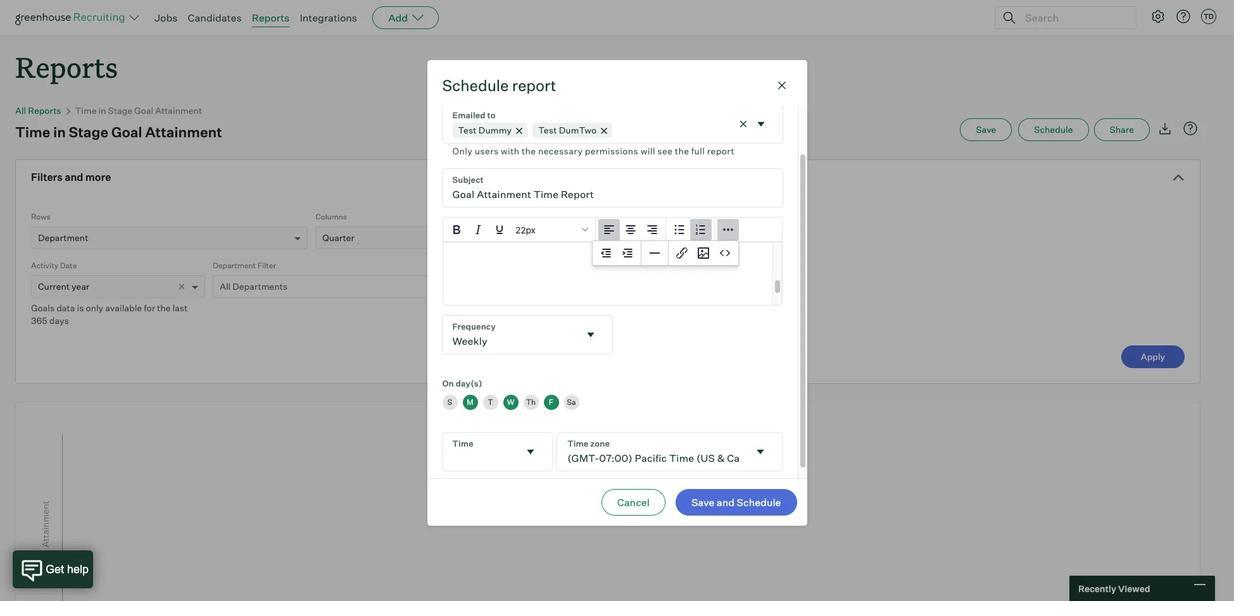 Task type: vqa. For each thing, say whether or not it's contained in the screenshot.
the candidates
yes



Task type: describe. For each thing, give the bounding box(es) containing it.
1 vertical spatial reports
[[15, 48, 118, 86]]

departments
[[233, 281, 288, 292]]

365
[[31, 316, 47, 326]]

all departments
[[220, 281, 288, 292]]

faq image
[[1184, 121, 1199, 136]]

schedule for schedule report
[[443, 76, 509, 95]]

goals
[[31, 303, 55, 314]]

s
[[448, 398, 453, 408]]

current year option
[[38, 281, 90, 292]]

2 vertical spatial reports
[[28, 105, 61, 116]]

report inside clear selection 'field'
[[708, 146, 735, 157]]

save and schedule button
[[676, 490, 797, 516]]

1 vertical spatial goal
[[111, 124, 142, 141]]

available
[[105, 303, 142, 314]]

test dummy
[[458, 125, 512, 136]]

none field clear selection
[[443, 105, 783, 159]]

td button
[[1199, 6, 1220, 27]]

0 vertical spatial time
[[75, 105, 97, 116]]

will
[[641, 146, 656, 157]]

dummy
[[479, 125, 512, 136]]

all reports
[[15, 105, 61, 116]]

activity
[[31, 261, 58, 271]]

on
[[443, 379, 454, 389]]

f
[[549, 398, 554, 408]]

filter
[[258, 261, 276, 271]]

2 horizontal spatial the
[[675, 146, 690, 157]]

only
[[453, 146, 473, 157]]

t
[[488, 398, 493, 408]]

jobs
[[155, 11, 178, 24]]

filters
[[31, 171, 63, 184]]

configure image
[[1151, 9, 1166, 24]]

days
[[49, 316, 69, 326]]

all for all departments
[[220, 281, 231, 292]]

1 vertical spatial stage
[[69, 124, 108, 141]]

1 vertical spatial in
[[53, 124, 66, 141]]

department for department filter
[[213, 261, 256, 271]]

save for save
[[977, 124, 997, 135]]

download image
[[1158, 121, 1173, 136]]

apply
[[1142, 352, 1166, 363]]

year
[[72, 281, 90, 292]]

filters and more
[[31, 171, 111, 184]]

activity date
[[31, 261, 77, 271]]

cancel button
[[602, 490, 666, 516]]

test for test dumtwo
[[539, 125, 557, 136]]

department filter
[[213, 261, 276, 271]]

dumtwo
[[559, 125, 597, 136]]

more
[[85, 171, 111, 184]]

current year
[[38, 281, 90, 292]]

candidates
[[188, 11, 242, 24]]

save and schedule
[[692, 497, 782, 509]]

1 vertical spatial attainment
[[145, 124, 222, 141]]

0 horizontal spatial report
[[512, 76, 557, 95]]

test for test dummy
[[458, 125, 477, 136]]

columns
[[316, 212, 347, 222]]

w
[[507, 398, 515, 408]]

0 vertical spatial reports
[[252, 11, 290, 24]]

department option
[[38, 233, 88, 243]]

quarter option
[[323, 233, 355, 243]]

22px toolbar
[[443, 218, 596, 243]]

test dumtwo
[[539, 125, 597, 136]]

xychart image
[[31, 403, 1186, 602]]

users
[[475, 146, 499, 157]]

only
[[86, 303, 103, 314]]

22px
[[515, 225, 536, 235]]

schedule button
[[1019, 119, 1090, 141]]

and for save
[[717, 497, 735, 509]]

jobs link
[[155, 11, 178, 24]]

close modal icon image
[[775, 78, 790, 93]]

apply button
[[1122, 346, 1186, 369]]



Task type: locate. For each thing, give the bounding box(es) containing it.
2 vertical spatial schedule
[[737, 497, 782, 509]]

reports
[[252, 11, 290, 24], [15, 48, 118, 86], [28, 105, 61, 116]]

0 vertical spatial time in stage goal attainment
[[75, 105, 202, 116]]

0 horizontal spatial time
[[15, 124, 50, 141]]

0 horizontal spatial in
[[53, 124, 66, 141]]

None field
[[443, 105, 783, 159], [443, 316, 613, 354], [443, 433, 553, 471], [558, 433, 783, 471], [443, 316, 613, 354], [443, 433, 553, 471], [558, 433, 783, 471]]

and inside button
[[717, 497, 735, 509]]

share button
[[1095, 119, 1151, 141]]

only users with the necessary permissions will see the full report
[[453, 146, 735, 157]]

0 vertical spatial in
[[99, 105, 106, 116]]

schedule inside schedule "button"
[[1035, 124, 1074, 135]]

0 horizontal spatial all
[[15, 105, 26, 116]]

1 vertical spatial report
[[708, 146, 735, 157]]

none field containing test dummy
[[443, 105, 783, 159]]

necessary
[[538, 146, 583, 157]]

1 vertical spatial time
[[15, 124, 50, 141]]

report
[[512, 76, 557, 95], [708, 146, 735, 157]]

and for filters
[[65, 171, 83, 184]]

goal
[[134, 105, 153, 116], [111, 124, 142, 141]]

in
[[99, 105, 106, 116], [53, 124, 66, 141]]

1 vertical spatial schedule
[[1035, 124, 1074, 135]]

0 vertical spatial all
[[15, 105, 26, 116]]

0 horizontal spatial department
[[38, 233, 88, 243]]

on day(s)
[[443, 379, 483, 389]]

1 test from the left
[[458, 125, 477, 136]]

1 vertical spatial time in stage goal attainment
[[15, 124, 222, 141]]

candidates link
[[188, 11, 242, 24]]

1 horizontal spatial all
[[220, 281, 231, 292]]

reports link
[[252, 11, 290, 24]]

add button
[[373, 6, 439, 29]]

0 vertical spatial report
[[512, 76, 557, 95]]

quarter
[[323, 233, 355, 243]]

data
[[57, 303, 75, 314]]

1 horizontal spatial schedule
[[737, 497, 782, 509]]

time
[[75, 105, 97, 116], [15, 124, 50, 141]]

permissions
[[585, 146, 639, 157]]

td button
[[1202, 9, 1217, 24]]

recently
[[1079, 584, 1117, 595]]

Search text field
[[1023, 9, 1125, 27]]

0 horizontal spatial test
[[458, 125, 477, 136]]

22px button
[[510, 219, 593, 241]]

rows
[[31, 212, 50, 222]]

department
[[38, 233, 88, 243], [213, 261, 256, 271]]

1 horizontal spatial test
[[539, 125, 557, 136]]

0 vertical spatial and
[[65, 171, 83, 184]]

time right all reports link
[[75, 105, 97, 116]]

1 vertical spatial department
[[213, 261, 256, 271]]

1 vertical spatial save
[[692, 497, 715, 509]]

toolbar
[[596, 218, 666, 243], [666, 218, 715, 243], [715, 218, 742, 243], [593, 241, 642, 266], [669, 241, 738, 266]]

group
[[592, 241, 739, 267]]

goals data is only available for the last 365 days
[[31, 303, 188, 326]]

0 horizontal spatial the
[[157, 303, 171, 314]]

m
[[467, 398, 474, 408]]

all for all reports
[[15, 105, 26, 116]]

×
[[178, 279, 186, 293]]

td
[[1204, 12, 1215, 21]]

th
[[526, 398, 536, 408]]

department up date
[[38, 233, 88, 243]]

save
[[977, 124, 997, 135], [692, 497, 715, 509]]

share
[[1110, 124, 1135, 135]]

save for save and schedule
[[692, 497, 715, 509]]

full
[[692, 146, 705, 157]]

save and schedule this report to revisit it! element
[[961, 119, 1019, 141]]

0 vertical spatial stage
[[108, 105, 132, 116]]

department for department
[[38, 233, 88, 243]]

2 test from the left
[[539, 125, 557, 136]]

department up all departments
[[213, 261, 256, 271]]

1 vertical spatial all
[[220, 281, 231, 292]]

the right with
[[522, 146, 536, 157]]

None text field
[[443, 316, 580, 354], [443, 433, 520, 471], [443, 316, 580, 354], [443, 433, 520, 471]]

0 horizontal spatial schedule
[[443, 76, 509, 95]]

1 horizontal spatial time
[[75, 105, 97, 116]]

0 vertical spatial department
[[38, 233, 88, 243]]

None text field
[[443, 169, 783, 207], [558, 433, 750, 471], [443, 169, 783, 207], [558, 433, 750, 471]]

time down all reports
[[15, 124, 50, 141]]

1 vertical spatial and
[[717, 497, 735, 509]]

test up the necessary
[[539, 125, 557, 136]]

all reports link
[[15, 105, 61, 116]]

last
[[173, 303, 188, 314]]

attainment
[[155, 105, 202, 116], [145, 124, 222, 141]]

sa
[[567, 398, 576, 408]]

report up test dumtwo
[[512, 76, 557, 95]]

with
[[501, 146, 520, 157]]

cancel
[[618, 497, 650, 509]]

schedule
[[443, 76, 509, 95], [1035, 124, 1074, 135], [737, 497, 782, 509]]

recently viewed
[[1079, 584, 1151, 595]]

toggle flyout image
[[755, 118, 768, 130], [585, 329, 598, 341], [525, 446, 537, 459], [755, 446, 768, 459]]

integrations link
[[300, 11, 357, 24]]

date
[[60, 261, 77, 271]]

0 vertical spatial save
[[977, 124, 997, 135]]

0 vertical spatial schedule
[[443, 76, 509, 95]]

1 horizontal spatial save
[[977, 124, 997, 135]]

greenhouse recruiting image
[[15, 10, 129, 25]]

2 horizontal spatial schedule
[[1035, 124, 1074, 135]]

0 horizontal spatial save
[[692, 497, 715, 509]]

and
[[65, 171, 83, 184], [717, 497, 735, 509]]

22px group
[[443, 218, 782, 243]]

current
[[38, 281, 70, 292]]

see
[[658, 146, 673, 157]]

1 horizontal spatial in
[[99, 105, 106, 116]]

1 horizontal spatial and
[[717, 497, 735, 509]]

0 vertical spatial goal
[[134, 105, 153, 116]]

is
[[77, 303, 84, 314]]

the inside goals data is only available for the last 365 days
[[157, 303, 171, 314]]

test up only
[[458, 125, 477, 136]]

1 horizontal spatial department
[[213, 261, 256, 271]]

clear selection image
[[737, 118, 750, 130]]

viewed
[[1119, 584, 1151, 595]]

1 horizontal spatial the
[[522, 146, 536, 157]]

0 horizontal spatial and
[[65, 171, 83, 184]]

1 horizontal spatial report
[[708, 146, 735, 157]]

day(s)
[[456, 379, 483, 389]]

integrations
[[300, 11, 357, 24]]

the
[[522, 146, 536, 157], [675, 146, 690, 157], [157, 303, 171, 314]]

schedule inside 'save and schedule' button
[[737, 497, 782, 509]]

stage
[[108, 105, 132, 116], [69, 124, 108, 141]]

save button
[[961, 119, 1013, 141]]

all
[[15, 105, 26, 116], [220, 281, 231, 292]]

the left full
[[675, 146, 690, 157]]

add
[[388, 11, 408, 24]]

test
[[458, 125, 477, 136], [539, 125, 557, 136]]

for
[[144, 303, 155, 314]]

time in stage goal attainment
[[75, 105, 202, 116], [15, 124, 222, 141]]

0 vertical spatial attainment
[[155, 105, 202, 116]]

schedule for schedule
[[1035, 124, 1074, 135]]

the right the for
[[157, 303, 171, 314]]

time in stage goal attainment link
[[75, 105, 202, 116]]

report right full
[[708, 146, 735, 157]]

schedule report
[[443, 76, 557, 95]]



